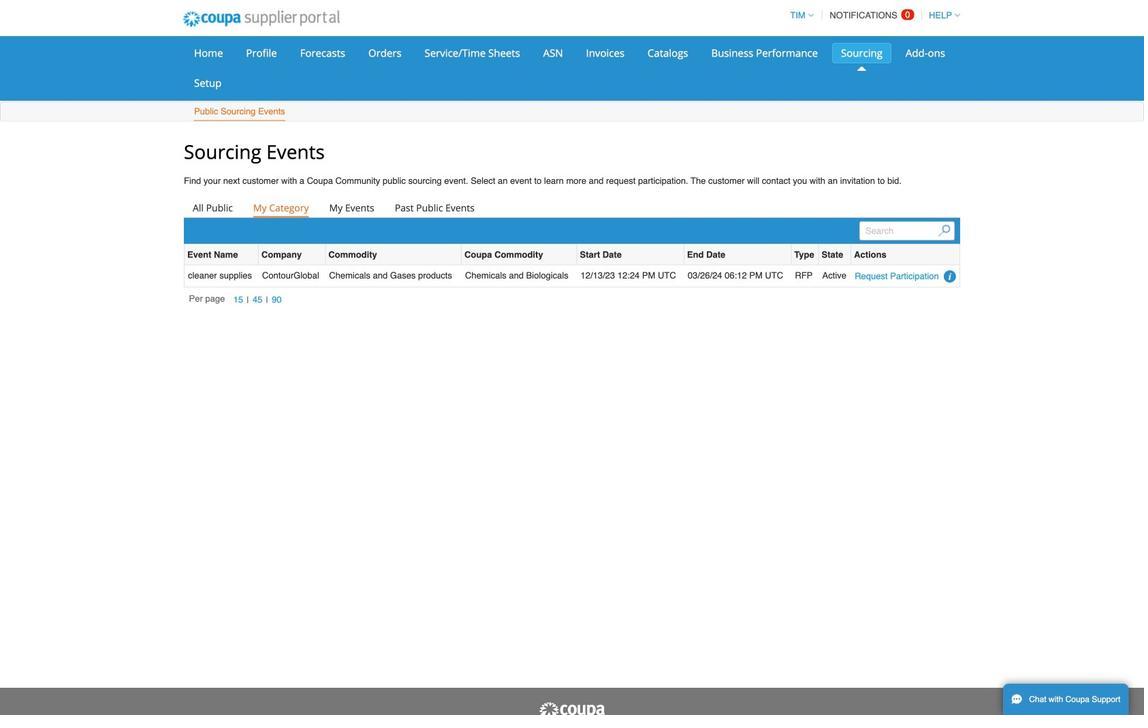 Task type: locate. For each thing, give the bounding box(es) containing it.
1 vertical spatial navigation
[[189, 293, 285, 308]]

1 vertical spatial coupa supplier portal image
[[538, 702, 606, 715]]

0 vertical spatial coupa supplier portal image
[[174, 2, 349, 36]]

0 horizontal spatial coupa supplier portal image
[[174, 2, 349, 36]]

coupa supplier portal image
[[174, 2, 349, 36], [538, 702, 606, 715]]

navigation
[[784, 2, 961, 29], [189, 293, 285, 308]]

tab list
[[184, 198, 961, 217]]

0 horizontal spatial navigation
[[189, 293, 285, 308]]

1 horizontal spatial navigation
[[784, 2, 961, 29]]

1 horizontal spatial coupa supplier portal image
[[538, 702, 606, 715]]



Task type: vqa. For each thing, say whether or not it's contained in the screenshot.
Banner
no



Task type: describe. For each thing, give the bounding box(es) containing it.
search image
[[939, 225, 951, 237]]

Search text field
[[860, 221, 955, 240]]

0 vertical spatial navigation
[[784, 2, 961, 29]]



